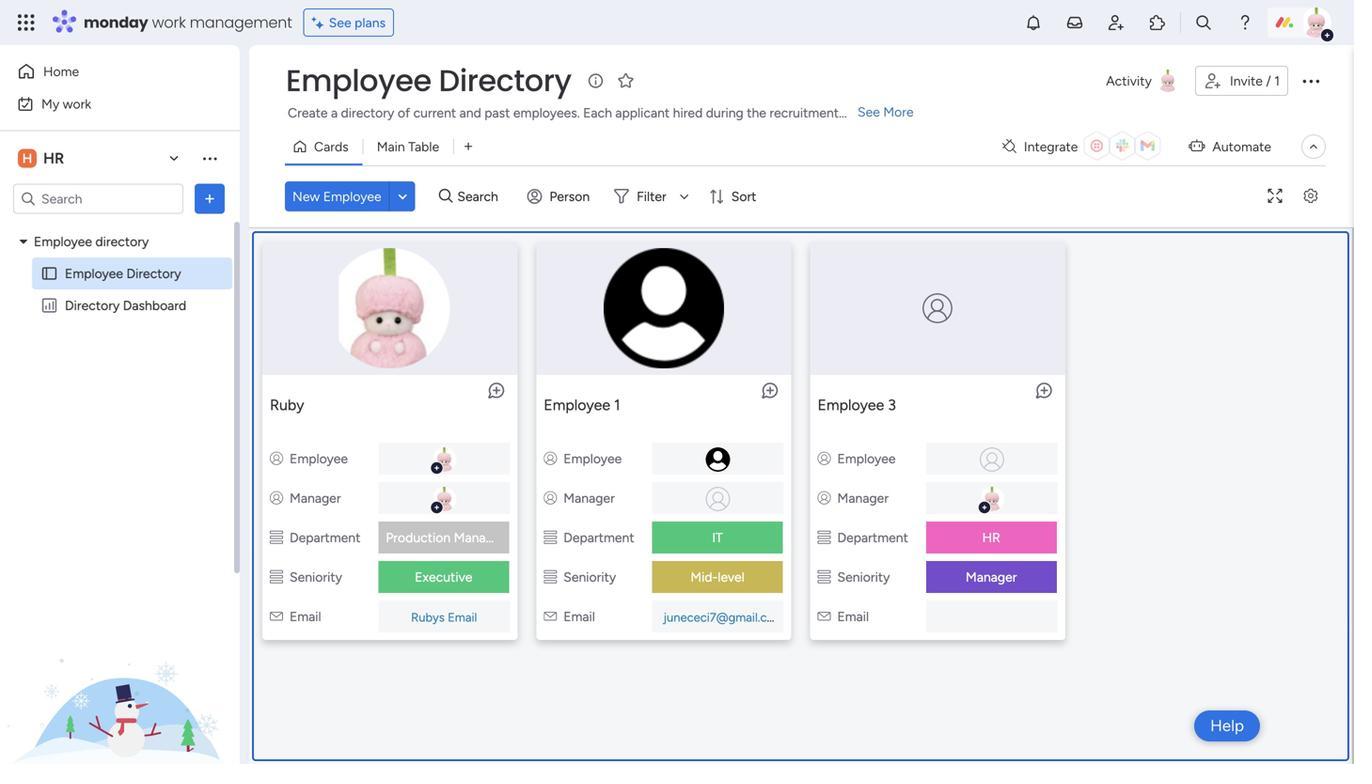 Task type: describe. For each thing, give the bounding box(es) containing it.
applicant
[[616, 105, 670, 121]]

moved
[[1017, 105, 1057, 121]]

autopilot image
[[1189, 134, 1205, 158]]

using
[[1139, 105, 1170, 121]]

public dashboard image
[[40, 297, 58, 315]]

arrow down image
[[673, 185, 696, 208]]

mid-level
[[691, 570, 745, 586]]

person button
[[520, 182, 601, 212]]

2 horizontal spatial directory
[[439, 60, 572, 102]]

and
[[460, 105, 481, 121]]

v2 status outline image for department
[[544, 530, 557, 546]]

2 horizontal spatial card cover image image
[[923, 293, 953, 324]]

this
[[1076, 105, 1098, 121]]

employee 3
[[818, 396, 896, 414]]

see more
[[858, 104, 914, 120]]

my work button
[[11, 89, 202, 119]]

board
[[1101, 105, 1135, 121]]

ruby anderson image
[[1302, 8, 1332, 38]]

monday
[[84, 12, 148, 33]]

home button
[[11, 56, 202, 87]]

mid-
[[691, 570, 718, 586]]

v2 status outline image for mid-level
[[544, 570, 557, 586]]

seniority for employee 3
[[838, 570, 890, 586]]

activity
[[1106, 73, 1152, 89]]

executive
[[415, 570, 473, 586]]

0 vertical spatial directory
[[341, 105, 395, 121]]

current
[[413, 105, 456, 121]]

management
[[454, 530, 532, 546]]

production management
[[386, 530, 532, 546]]

public board image
[[40, 265, 58, 283]]

sort button
[[701, 182, 768, 212]]

help button
[[1195, 711, 1260, 742]]

seniority for employee 1
[[564, 570, 616, 586]]

2 the from the left
[[1173, 105, 1193, 121]]

1 vertical spatial directory
[[95, 234, 149, 250]]

email for ruby
[[290, 609, 321, 625]]

new employee button
[[285, 182, 389, 212]]

production
[[386, 530, 451, 546]]

search everything image
[[1195, 13, 1213, 32]]

see for see more
[[858, 104, 880, 120]]

a
[[331, 105, 338, 121]]

options image
[[1300, 70, 1323, 92]]

hr inside row group
[[983, 530, 1001, 546]]

automate
[[1213, 139, 1272, 155]]

create a directory of current and past employees. each applicant hired during the recruitment process can automatically be moved to this board using the automation center.
[[288, 105, 1308, 121]]

dapulse person column image for manager
[[544, 491, 557, 507]]

see plans button
[[304, 8, 394, 37]]

filter button
[[607, 182, 696, 212]]

1 vertical spatial directory
[[126, 266, 181, 282]]

invite members image
[[1107, 13, 1126, 32]]

more
[[884, 104, 914, 120]]

sort
[[732, 189, 757, 205]]

notifications image
[[1024, 13, 1043, 32]]

manager for employee 1
[[564, 491, 615, 507]]

employee 1
[[544, 396, 620, 414]]

settings image
[[1296, 190, 1326, 204]]

rubys
[[411, 610, 445, 626]]

past
[[485, 105, 510, 121]]

cards
[[314, 139, 349, 155]]

home
[[43, 63, 79, 79]]

dapulse integrations image
[[1003, 140, 1017, 154]]

see plans
[[329, 15, 386, 31]]

v2 status outline image for hr
[[818, 530, 831, 546]]

row group containing ruby
[[253, 232, 1349, 654]]

of
[[398, 105, 410, 121]]

select product image
[[17, 13, 36, 32]]

level
[[718, 570, 745, 586]]

list box containing employee directory
[[0, 222, 240, 576]]

collapse board header image
[[1307, 139, 1322, 154]]

main
[[377, 139, 405, 155]]

email for employee 3
[[838, 609, 869, 625]]

junececi7@gmail.com link
[[660, 610, 788, 626]]

hr inside workspace selection element
[[43, 150, 64, 167]]

filter
[[637, 189, 667, 205]]

automation
[[1196, 105, 1264, 121]]

invite / 1 button
[[1196, 66, 1289, 96]]

invite
[[1230, 73, 1263, 89]]

add view image
[[465, 140, 472, 154]]

main table
[[377, 139, 439, 155]]

seniority for ruby
[[290, 570, 342, 586]]



Task type: locate. For each thing, give the bounding box(es) containing it.
employee directory up current
[[286, 60, 572, 102]]

v2 status outline image for seniority
[[270, 570, 283, 586]]

directory right a
[[341, 105, 395, 121]]

lottie animation element
[[0, 575, 240, 765]]

rubys email
[[411, 610, 477, 626]]

0 horizontal spatial directory
[[65, 298, 120, 314]]

1 inside invite / 1 button
[[1275, 73, 1280, 89]]

recruitment
[[770, 105, 839, 121]]

1 horizontal spatial employee directory
[[286, 60, 572, 102]]

see inside see plans button
[[329, 15, 351, 31]]

0 horizontal spatial seniority
[[290, 570, 342, 586]]

Search in workspace field
[[40, 188, 157, 210]]

2 horizontal spatial department
[[838, 530, 909, 546]]

h
[[22, 151, 32, 166]]

v2 search image
[[439, 186, 453, 207]]

v2 status outline image up v2 email column icon
[[270, 570, 283, 586]]

center.
[[1267, 105, 1308, 121]]

1 horizontal spatial directory
[[126, 266, 181, 282]]

email
[[290, 609, 321, 625], [564, 609, 595, 625], [838, 609, 869, 625], [448, 610, 477, 626]]

table
[[408, 139, 439, 155]]

v2 email column image
[[270, 609, 283, 625]]

workspace image
[[18, 148, 37, 169]]

ruby
[[270, 396, 304, 414]]

3 seniority from the left
[[838, 570, 890, 586]]

0 vertical spatial 1
[[1275, 73, 1280, 89]]

directory up past
[[439, 60, 572, 102]]

1 vertical spatial 1
[[614, 396, 620, 414]]

department for employee 3
[[838, 530, 909, 546]]

rubys email link
[[407, 610, 481, 626]]

employee
[[286, 60, 431, 102], [323, 189, 382, 205], [34, 234, 92, 250], [65, 266, 123, 282], [544, 396, 611, 414], [818, 396, 885, 414], [290, 451, 348, 467], [564, 451, 622, 467], [838, 451, 896, 467]]

card cover image image for ruby
[[275, 248, 505, 369]]

work for monday
[[152, 12, 186, 33]]

department for ruby
[[290, 530, 361, 546]]

lottie animation image
[[0, 575, 240, 765]]

can
[[892, 105, 913, 121]]

option
[[0, 225, 240, 229]]

see inside see more link
[[858, 104, 880, 120]]

dapulse person column image
[[270, 451, 283, 467], [544, 451, 557, 467], [270, 491, 283, 507], [818, 491, 831, 507]]

Search field
[[453, 183, 509, 210]]

0 horizontal spatial v2 status outline image
[[270, 570, 283, 586]]

employee directory up directory dashboard
[[65, 266, 181, 282]]

0 horizontal spatial directory
[[95, 234, 149, 250]]

see left plans
[[329, 15, 351, 31]]

1 horizontal spatial dapulse person column image
[[818, 451, 831, 467]]

directory right public dashboard icon at the left top
[[65, 298, 120, 314]]

inbox image
[[1066, 13, 1085, 32]]

card cover image image
[[275, 248, 505, 369], [549, 248, 779, 369], [923, 293, 953, 324]]

employee directory
[[34, 234, 149, 250]]

1 horizontal spatial work
[[152, 12, 186, 33]]

see
[[329, 15, 351, 31], [858, 104, 880, 120]]

0 vertical spatial employee directory
[[286, 60, 572, 102]]

it
[[712, 530, 723, 546]]

plans
[[355, 15, 386, 31]]

employee directory inside list box
[[65, 266, 181, 282]]

/
[[1266, 73, 1272, 89]]

open full screen image
[[1260, 190, 1291, 204]]

dapulse person column image for employee
[[818, 451, 831, 467]]

1 horizontal spatial department
[[564, 530, 635, 546]]

0 vertical spatial directory
[[439, 60, 572, 102]]

0 horizontal spatial the
[[747, 105, 767, 121]]

caret down image
[[20, 235, 27, 248]]

directory up the dashboard on the left of the page
[[126, 266, 181, 282]]

0 vertical spatial hr
[[43, 150, 64, 167]]

1 horizontal spatial hr
[[983, 530, 1001, 546]]

dashboard
[[123, 298, 186, 314]]

1 horizontal spatial directory
[[341, 105, 395, 121]]

1
[[1275, 73, 1280, 89], [614, 396, 620, 414]]

manager for ruby
[[290, 491, 341, 507]]

1 department from the left
[[290, 530, 361, 546]]

v2 email column image for employee 3
[[818, 609, 831, 625]]

my
[[41, 96, 59, 112]]

each
[[583, 105, 612, 121]]

help image
[[1236, 13, 1255, 32]]

hr
[[43, 150, 64, 167], [983, 530, 1001, 546]]

2 v2 email column image from the left
[[818, 609, 831, 625]]

new
[[293, 189, 320, 205]]

new employee
[[293, 189, 382, 205]]

manager for employee 3
[[838, 491, 889, 507]]

see left 'more'
[[858, 104, 880, 120]]

department
[[290, 530, 361, 546], [564, 530, 635, 546], [838, 530, 909, 546]]

list box
[[0, 222, 240, 576]]

0 horizontal spatial card cover image image
[[275, 248, 505, 369]]

directory dashboard
[[65, 298, 186, 314]]

2 horizontal spatial seniority
[[838, 570, 890, 586]]

my work
[[41, 96, 91, 112]]

1 horizontal spatial see
[[858, 104, 880, 120]]

angle down image
[[398, 190, 407, 204]]

0 horizontal spatial dapulse person column image
[[544, 491, 557, 507]]

1 horizontal spatial 1
[[1275, 73, 1280, 89]]

2 seniority from the left
[[564, 570, 616, 586]]

1 horizontal spatial seniority
[[564, 570, 616, 586]]

workspace selection element
[[18, 147, 67, 170]]

see more link
[[856, 103, 916, 121]]

activity button
[[1099, 66, 1188, 96]]

1 vertical spatial v2 status outline image
[[270, 570, 283, 586]]

1 horizontal spatial the
[[1173, 105, 1193, 121]]

v2 email column image for employee 1
[[544, 609, 557, 625]]

help
[[1211, 717, 1244, 736]]

0 horizontal spatial see
[[329, 15, 351, 31]]

v2 email column image
[[544, 609, 557, 625], [818, 609, 831, 625]]

1 horizontal spatial v2 status outline image
[[544, 530, 557, 546]]

dapulse person column image
[[818, 451, 831, 467], [544, 491, 557, 507]]

0 horizontal spatial employee directory
[[65, 266, 181, 282]]

employee directory
[[286, 60, 572, 102], [65, 266, 181, 282]]

Employee Directory field
[[281, 60, 576, 102]]

the
[[747, 105, 767, 121], [1173, 105, 1193, 121]]

card cover image image for employee 1
[[549, 248, 779, 369]]

2 vertical spatial directory
[[65, 298, 120, 314]]

0 horizontal spatial hr
[[43, 150, 64, 167]]

department for employee 1
[[564, 530, 635, 546]]

0 horizontal spatial 1
[[614, 396, 620, 414]]

the right during
[[747, 105, 767, 121]]

monday work management
[[84, 12, 292, 33]]

work right monday
[[152, 12, 186, 33]]

work for my
[[63, 96, 91, 112]]

automatically
[[917, 105, 996, 121]]

create
[[288, 105, 328, 121]]

1 vertical spatial see
[[858, 104, 880, 120]]

1 vertical spatial work
[[63, 96, 91, 112]]

email for employee 1
[[564, 609, 595, 625]]

see for see plans
[[329, 15, 351, 31]]

1 v2 email column image from the left
[[544, 609, 557, 625]]

v2 status outline image for manager
[[818, 570, 831, 586]]

directory down search in workspace field
[[95, 234, 149, 250]]

person
[[550, 189, 590, 205]]

0 vertical spatial dapulse person column image
[[818, 451, 831, 467]]

1 vertical spatial dapulse person column image
[[544, 491, 557, 507]]

employee inside button
[[323, 189, 382, 205]]

process
[[842, 105, 889, 121]]

seniority
[[290, 570, 342, 586], [564, 570, 616, 586], [838, 570, 890, 586]]

management
[[190, 12, 292, 33]]

show board description image
[[585, 71, 607, 90]]

junececi7@gmail.com
[[664, 610, 785, 626]]

manager
[[290, 491, 341, 507], [564, 491, 615, 507], [838, 491, 889, 507], [966, 570, 1017, 586]]

1 seniority from the left
[[290, 570, 342, 586]]

be
[[999, 105, 1014, 121]]

main table button
[[363, 132, 453, 162]]

0 vertical spatial v2 status outline image
[[544, 530, 557, 546]]

employees.
[[513, 105, 580, 121]]

workspace options image
[[200, 149, 219, 168]]

v2 status outline image right management
[[544, 530, 557, 546]]

cards button
[[285, 132, 363, 162]]

work inside button
[[63, 96, 91, 112]]

0 horizontal spatial work
[[63, 96, 91, 112]]

1 inside row group
[[614, 396, 620, 414]]

0 vertical spatial work
[[152, 12, 186, 33]]

row group
[[253, 232, 1349, 654]]

work
[[152, 12, 186, 33], [63, 96, 91, 112]]

v2 status outline image
[[544, 530, 557, 546], [270, 570, 283, 586]]

1 horizontal spatial card cover image image
[[549, 248, 779, 369]]

0 vertical spatial see
[[329, 15, 351, 31]]

0 horizontal spatial department
[[290, 530, 361, 546]]

0 horizontal spatial v2 email column image
[[544, 609, 557, 625]]

1 vertical spatial employee directory
[[65, 266, 181, 282]]

apps image
[[1149, 13, 1167, 32]]

1 vertical spatial hr
[[983, 530, 1001, 546]]

2 department from the left
[[564, 530, 635, 546]]

work right my
[[63, 96, 91, 112]]

directory
[[341, 105, 395, 121], [95, 234, 149, 250]]

3 department from the left
[[838, 530, 909, 546]]

options image
[[200, 190, 219, 208]]

1 the from the left
[[747, 105, 767, 121]]

during
[[706, 105, 744, 121]]

hired
[[673, 105, 703, 121]]

directory
[[439, 60, 572, 102], [126, 266, 181, 282], [65, 298, 120, 314]]

integrate
[[1024, 139, 1078, 155]]

add to favorites image
[[617, 71, 636, 90]]

3
[[888, 396, 896, 414]]

v2 status outline image for production management
[[270, 530, 283, 546]]

to
[[1061, 105, 1073, 121]]

invite / 1
[[1230, 73, 1280, 89]]

v2 status outline image
[[270, 530, 283, 546], [818, 530, 831, 546], [544, 570, 557, 586], [818, 570, 831, 586]]

1 horizontal spatial v2 email column image
[[818, 609, 831, 625]]

the right using
[[1173, 105, 1193, 121]]



Task type: vqa. For each thing, say whether or not it's contained in the screenshot.
Production Management
yes



